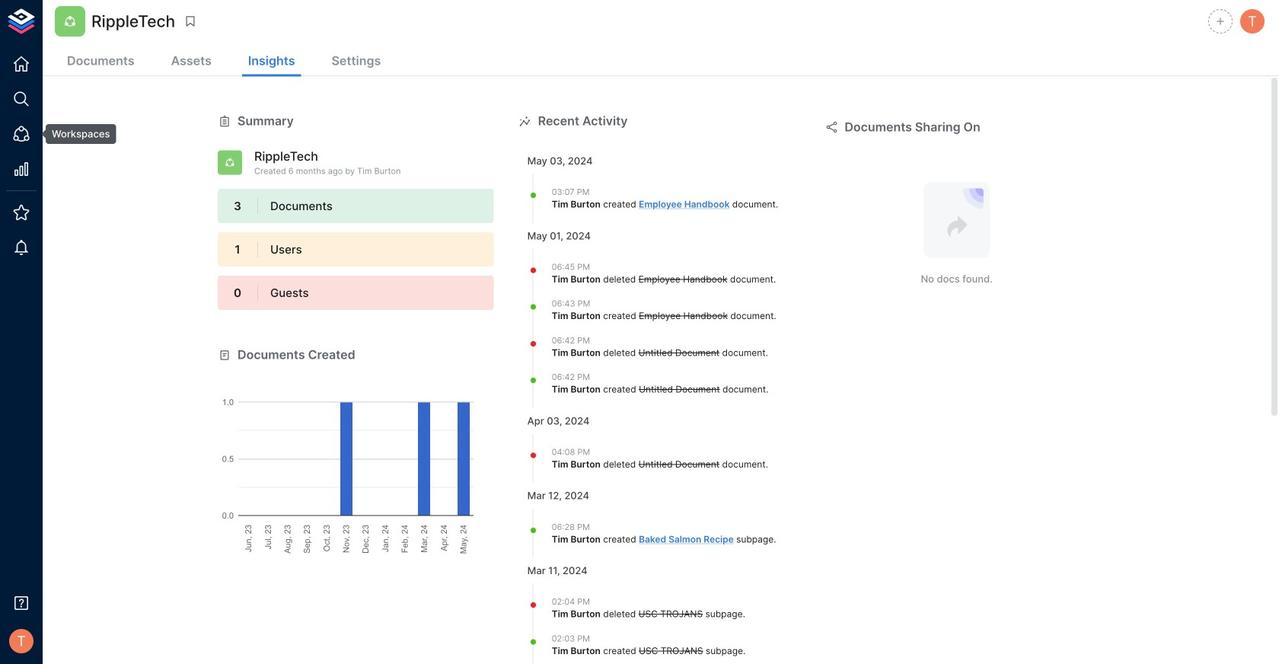 Task type: vqa. For each thing, say whether or not it's contained in the screenshot.
your to the top
no



Task type: describe. For each thing, give the bounding box(es) containing it.
a chart. element
[[218, 364, 494, 554]]

bookmark image
[[184, 14, 197, 28]]



Task type: locate. For each thing, give the bounding box(es) containing it.
tooltip
[[35, 124, 116, 144]]

a chart. image
[[218, 364, 494, 554]]



